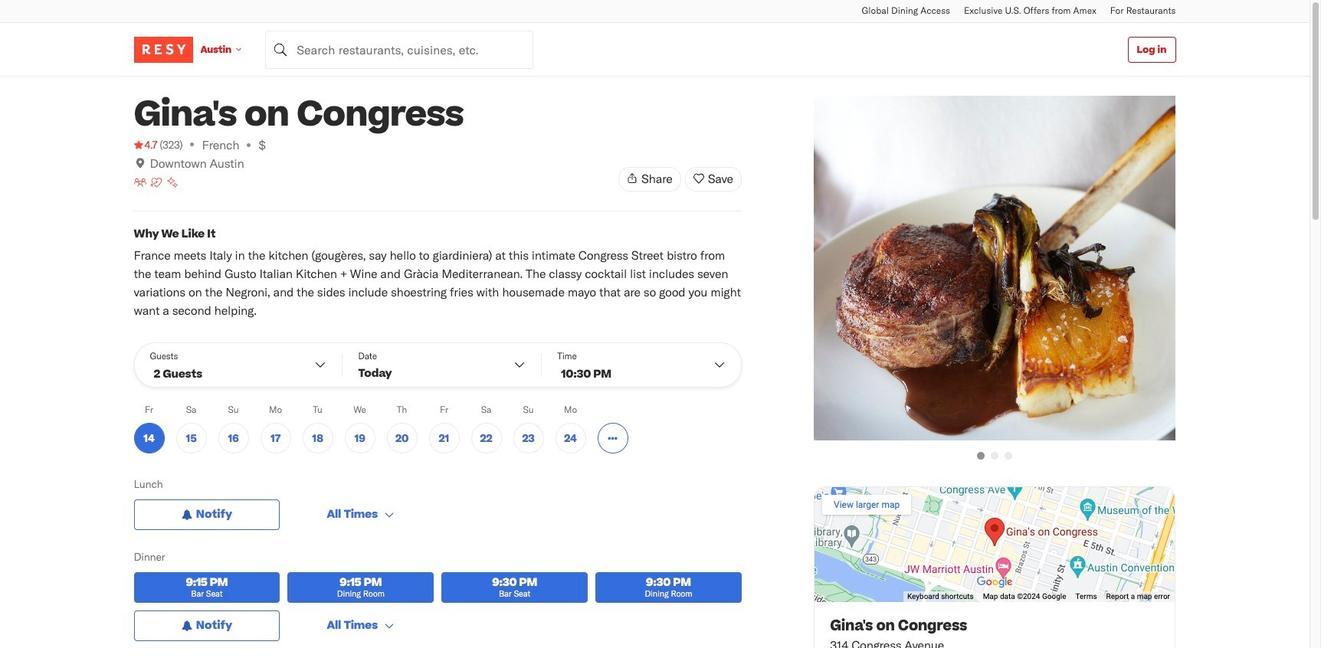 Task type: describe. For each thing, give the bounding box(es) containing it.
Search restaurants, cuisines, etc. text field
[[265, 30, 534, 69]]



Task type: locate. For each thing, give the bounding box(es) containing it.
4.7 out of 5 stars image
[[134, 137, 157, 153]]

None field
[[265, 30, 534, 69]]



Task type: vqa. For each thing, say whether or not it's contained in the screenshot.
field
yes



